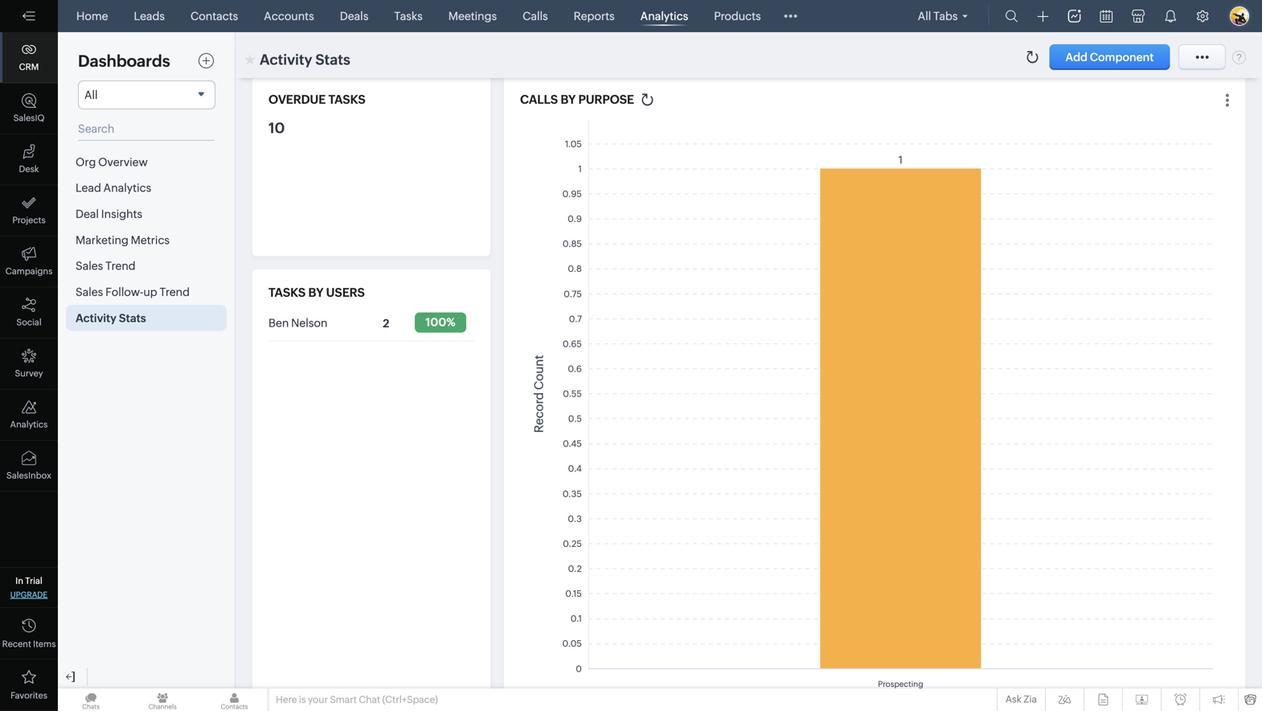 Task type: locate. For each thing, give the bounding box(es) containing it.
analytics right reports
[[641, 10, 689, 23]]

marketplace image
[[1132, 10, 1145, 23]]

contacts link
[[184, 0, 245, 32]]

smart
[[330, 694, 357, 705]]

social link
[[0, 288, 58, 339]]

chats image
[[58, 688, 124, 711]]

analytics link down survey
[[0, 390, 58, 441]]

accounts link
[[258, 0, 321, 32]]

recent
[[2, 639, 31, 649]]

calls
[[523, 10, 548, 23]]

calendar image
[[1101, 10, 1113, 23]]

sales motivator image
[[1069, 10, 1081, 23]]

items
[[33, 639, 56, 649]]

recent items
[[2, 639, 56, 649]]

desk
[[19, 164, 39, 174]]

upgrade
[[10, 590, 48, 599]]

tabs
[[934, 10, 958, 23]]

deals link
[[334, 0, 375, 32]]

social
[[16, 317, 42, 327]]

0 vertical spatial analytics link
[[634, 0, 695, 32]]

analytics link
[[634, 0, 695, 32], [0, 390, 58, 441]]

here is your smart chat (ctrl+space)
[[276, 694, 438, 705]]

is
[[299, 694, 306, 705]]

home
[[76, 10, 108, 23]]

home link
[[70, 0, 115, 32]]

1 horizontal spatial analytics link
[[634, 0, 695, 32]]

1 vertical spatial analytics
[[10, 419, 48, 430]]

leads link
[[128, 0, 171, 32]]

analytics
[[641, 10, 689, 23], [10, 419, 48, 430]]

all
[[918, 10, 932, 23]]

campaigns
[[5, 266, 53, 276]]

crm link
[[0, 32, 58, 83]]

zia
[[1024, 694, 1038, 705]]

salesiq link
[[0, 83, 58, 134]]

0 vertical spatial analytics
[[641, 10, 689, 23]]

accounts
[[264, 10, 314, 23]]

meetings
[[449, 10, 497, 23]]

here
[[276, 694, 297, 705]]

contacts image
[[201, 688, 268, 711]]

products
[[714, 10, 761, 23]]

tasks link
[[388, 0, 429, 32]]

analytics link right reports
[[634, 0, 695, 32]]

analytics up the salesinbox link
[[10, 419, 48, 430]]

0 horizontal spatial analytics link
[[0, 390, 58, 441]]

favorites
[[11, 691, 47, 701]]

reports
[[574, 10, 615, 23]]

(ctrl+space)
[[382, 694, 438, 705]]



Task type: vqa. For each thing, say whether or not it's contained in the screenshot.
Calls
yes



Task type: describe. For each thing, give the bounding box(es) containing it.
trial
[[25, 576, 42, 586]]

1 vertical spatial analytics link
[[0, 390, 58, 441]]

salesiq
[[13, 113, 45, 123]]

quick actions image
[[1038, 11, 1049, 22]]

deals
[[340, 10, 369, 23]]

your
[[308, 694, 328, 705]]

1 horizontal spatial analytics
[[641, 10, 689, 23]]

ask zia
[[1006, 694, 1038, 705]]

0 horizontal spatial analytics
[[10, 419, 48, 430]]

ask
[[1006, 694, 1022, 705]]

projects link
[[0, 185, 58, 236]]

configure settings image
[[1197, 10, 1210, 23]]

chat
[[359, 694, 381, 705]]

projects
[[12, 215, 46, 225]]

survey link
[[0, 339, 58, 390]]

leads
[[134, 10, 165, 23]]

all tabs
[[918, 10, 958, 23]]

search image
[[1006, 10, 1019, 23]]

crm
[[19, 62, 39, 72]]

survey
[[15, 368, 43, 378]]

in
[[16, 576, 23, 586]]

products link
[[708, 0, 768, 32]]

in trial upgrade
[[10, 576, 48, 599]]

tasks
[[394, 10, 423, 23]]

reports link
[[568, 0, 621, 32]]

calls link
[[516, 0, 555, 32]]

salesinbox
[[6, 471, 51, 481]]

channels image
[[130, 688, 196, 711]]

notifications image
[[1165, 10, 1178, 23]]

campaigns link
[[0, 236, 58, 288]]

desk link
[[0, 134, 58, 185]]

salesinbox link
[[0, 441, 58, 492]]

contacts
[[191, 10, 238, 23]]

meetings link
[[442, 0, 504, 32]]



